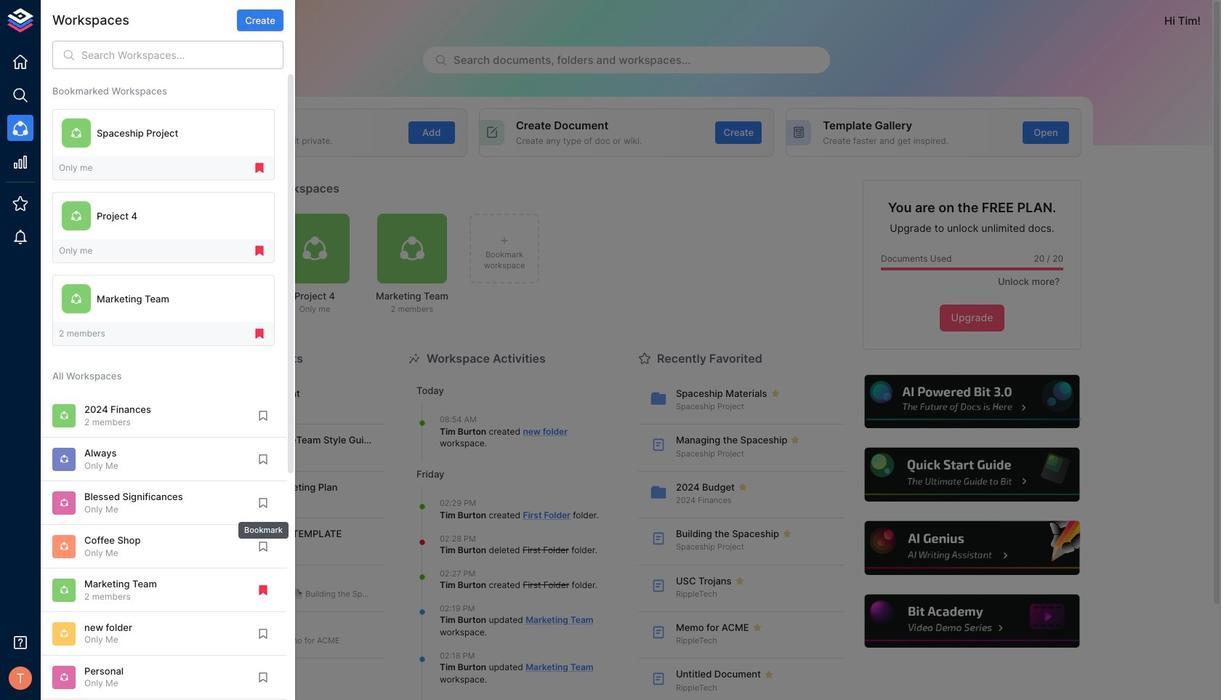 Task type: locate. For each thing, give the bounding box(es) containing it.
help image
[[863, 373, 1082, 431], [863, 446, 1082, 504], [863, 519, 1082, 577], [863, 593, 1082, 650]]

5 bookmark image from the top
[[257, 671, 270, 684]]

bookmark image
[[257, 409, 270, 422], [257, 453, 270, 466], [257, 497, 270, 510], [257, 540, 270, 553], [257, 671, 270, 684]]

2 bookmark image from the top
[[257, 453, 270, 466]]

tooltip
[[237, 512, 290, 541]]

1 help image from the top
[[863, 373, 1082, 431]]

2 vertical spatial remove bookmark image
[[257, 584, 270, 597]]

4 help image from the top
[[863, 593, 1082, 650]]

remove bookmark image
[[253, 244, 266, 258], [253, 327, 266, 340], [257, 584, 270, 597]]



Task type: vqa. For each thing, say whether or not it's contained in the screenshot.
the d53afc6e city 10501 171d052ebcc.jpg image
no



Task type: describe. For each thing, give the bounding box(es) containing it.
2 help image from the top
[[863, 446, 1082, 504]]

Search Workspaces... text field
[[81, 41, 284, 69]]

3 help image from the top
[[863, 519, 1082, 577]]

remove bookmark image
[[253, 162, 266, 175]]

4 bookmark image from the top
[[257, 540, 270, 553]]

0 vertical spatial remove bookmark image
[[253, 244, 266, 258]]

1 vertical spatial remove bookmark image
[[253, 327, 266, 340]]

1 bookmark image from the top
[[257, 409, 270, 422]]

3 bookmark image from the top
[[257, 497, 270, 510]]

bookmark image
[[257, 627, 270, 640]]



